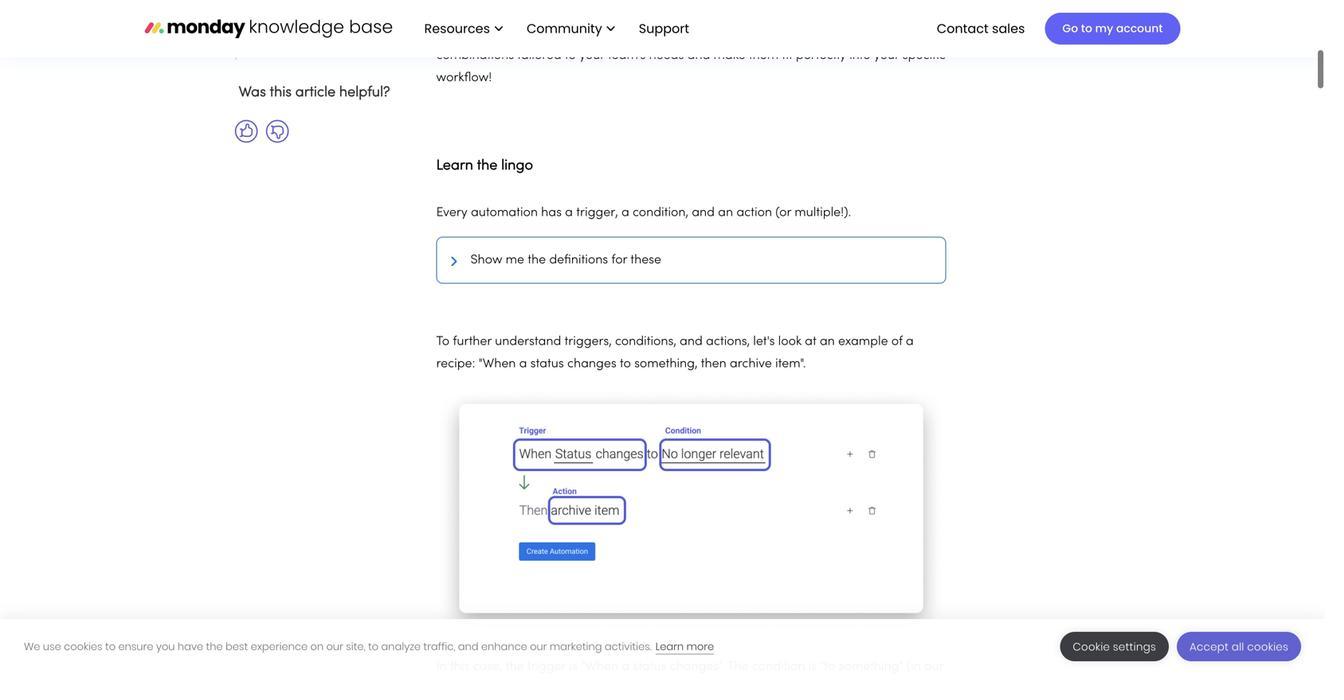 Task type: locate. For each thing, give the bounding box(es) containing it.
1 vertical spatial automation
[[471, 207, 538, 219]]

your down out
[[874, 50, 899, 62]]

0 horizontal spatial "when
[[479, 359, 516, 370]]

perfectly
[[796, 50, 846, 62]]

further
[[453, 336, 492, 348]]

1 horizontal spatial an
[[820, 336, 835, 348]]

cookies inside button
[[1247, 640, 1288, 655]]

go to my account link
[[1045, 13, 1180, 45]]

0 vertical spatial you
[[924, 5, 945, 17]]

0 vertical spatial "when
[[479, 359, 516, 370]]

then
[[701, 359, 726, 370]]

0 vertical spatial this
[[270, 86, 292, 100]]

1 vertical spatial status
[[633, 662, 666, 673]]

learn up the every
[[436, 159, 473, 173]]

and up then
[[680, 336, 703, 348]]

status
[[530, 359, 564, 370], [633, 662, 666, 673]]

1 vertical spatial "when
[[581, 662, 618, 673]]

condition right the
[[752, 662, 805, 673]]

support link
[[631, 15, 702, 42], [639, 19, 694, 37]]

1 horizontal spatial ,
[[686, 207, 688, 219]]

!
[[753, 5, 756, 17]]

resources
[[424, 19, 490, 37]]

0 vertical spatial automation
[[547, 27, 614, 39]]

community link
[[519, 15, 623, 42]]

these
[[630, 255, 661, 267]]

(in
[[907, 662, 921, 673]]

status down the activities.
[[633, 662, 666, 673]]

0 horizontal spatial trigger
[[527, 662, 566, 673]]

cookie
[[1073, 640, 1110, 655]]

condition
[[633, 207, 686, 219], [752, 662, 805, 673]]

trigger inside in this case, the trigger is "when a status changes". the condition is "to something" (in our
[[527, 662, 566, 673]]

allows
[[885, 5, 921, 17]]

1 horizontal spatial trigger
[[576, 207, 615, 219]]

understand
[[495, 336, 561, 348]]

of
[[891, 336, 902, 348]]

1 horizontal spatial learn
[[656, 640, 684, 655]]

accept all cookies
[[1190, 640, 1288, 655]]

dialog
[[0, 620, 1325, 675]]

an for and
[[718, 207, 733, 219]]

0 horizontal spatial automation
[[471, 207, 538, 219]]

and
[[687, 50, 710, 62], [692, 207, 715, 219], [680, 336, 703, 348], [458, 640, 478, 655]]

this for in
[[450, 662, 470, 673]]

our right enhance
[[530, 640, 547, 655]]

tailored
[[517, 50, 561, 62]]

is down 'marketing'
[[569, 662, 578, 673]]

you inside the ! this amazing feature allows you to create your own automation or choose from pre-prepared templates. build out new combinations tailored to your team's needs and make them fit perfectly into your specific workflow!
[[924, 5, 945, 17]]

:
[[472, 359, 475, 370]]

amazing
[[785, 5, 836, 17]]

our right (in
[[924, 662, 943, 673]]

workflow!
[[436, 72, 492, 84]]

trigger for is
[[527, 662, 566, 673]]

1 vertical spatial condition
[[752, 662, 805, 673]]

1 horizontal spatial cookies
[[1247, 640, 1288, 655]]

1 horizontal spatial status
[[633, 662, 666, 673]]

"when down 'marketing'
[[581, 662, 618, 673]]

1 vertical spatial an
[[820, 336, 835, 348]]

condition up the "these"
[[633, 207, 686, 219]]

best
[[225, 640, 248, 655]]

to
[[1081, 21, 1092, 36], [436, 27, 447, 39], [565, 50, 576, 62], [620, 359, 631, 370], [105, 640, 116, 655], [368, 640, 379, 655]]

status down understand
[[530, 359, 564, 370]]

recipe
[[436, 359, 472, 370]]

changes
[[567, 359, 616, 370]]

an right at at the right of the page
[[820, 336, 835, 348]]

1 horizontal spatial you
[[924, 5, 945, 17]]

settings
[[1113, 640, 1156, 655]]

0 horizontal spatial is
[[569, 662, 578, 673]]

1 horizontal spatial this
[[450, 662, 470, 673]]

2 cookies from the left
[[1247, 640, 1288, 655]]

0 horizontal spatial ,
[[615, 207, 618, 219]]

contact sales
[[937, 19, 1025, 37]]

for
[[611, 255, 627, 267]]

needs
[[649, 50, 684, 62]]

list
[[408, 0, 702, 57]]

have
[[178, 640, 203, 655]]

0 vertical spatial status
[[530, 359, 564, 370]]

example
[[838, 336, 888, 348]]

1 horizontal spatial condition
[[752, 662, 805, 673]]

create
[[451, 27, 487, 39]]

0 horizontal spatial this
[[270, 86, 292, 100]]

, up for
[[615, 207, 618, 219]]

to
[[436, 336, 449, 348]]

templates.
[[792, 27, 852, 39]]

cookies right all
[[1247, 640, 1288, 655]]

you inside dialog
[[156, 640, 175, 655]]

0 horizontal spatial condition
[[633, 207, 686, 219]]

article
[[295, 86, 336, 100]]

on
[[310, 640, 324, 655]]

, left action
[[686, 207, 688, 219]]

community
[[527, 19, 602, 37]]

1 horizontal spatial "when
[[581, 662, 618, 673]]

this inside in this case, the trigger is "when a status changes". the condition is "to something" (in our
[[450, 662, 470, 673]]

"when
[[479, 359, 516, 370], [581, 662, 618, 673]]

1 horizontal spatial your
[[579, 50, 605, 62]]

1 cookies from the left
[[64, 640, 102, 655]]

is
[[569, 662, 578, 673], [808, 662, 817, 673]]

the left best
[[206, 640, 223, 655]]

0 horizontal spatial cookies
[[64, 640, 102, 655]]

2 is from the left
[[808, 662, 817, 673]]

monday.com logo image
[[145, 12, 392, 45]]

1 vertical spatial you
[[156, 640, 175, 655]]

and inside the ! this amazing feature allows you to create your own automation or choose from pre-prepared templates. build out new combinations tailored to your team's needs and make them fit perfectly into your specific workflow!
[[687, 50, 710, 62]]

our right on
[[326, 640, 343, 655]]

show me the definitions for these
[[470, 255, 661, 267]]

and left action
[[692, 207, 715, 219]]

to down 'conditions,'
[[620, 359, 631, 370]]

0 horizontal spatial status
[[530, 359, 564, 370]]

0 horizontal spatial learn
[[436, 159, 473, 173]]

an left action
[[718, 207, 733, 219]]

triggers,
[[564, 336, 612, 348]]

is left "to
[[808, 662, 817, 673]]

automation left has
[[471, 207, 538, 219]]

0 horizontal spatial our
[[326, 640, 343, 655]]

automation left or
[[547, 27, 614, 39]]

cookie settings button
[[1060, 633, 1169, 662]]

additional
[[249, 37, 307, 49]]

make
[[714, 50, 745, 62]]

learn up in this case, the trigger is "when a status changes". the condition is "to something" (in our
[[656, 640, 684, 655]]

trigger down 'marketing'
[[527, 662, 566, 673]]

cookies right use on the left bottom
[[64, 640, 102, 655]]

you left have
[[156, 640, 175, 655]]

our inside in this case, the trigger is "when a status changes". the condition is "to something" (in our
[[924, 662, 943, 673]]

me
[[506, 255, 524, 267]]

the
[[477, 159, 497, 173], [528, 255, 546, 267], [206, 640, 223, 655], [506, 662, 524, 673]]

trigger right has
[[576, 207, 615, 219]]

main element
[[408, 0, 1180, 57]]

the down enhance
[[506, 662, 524, 673]]

to right go
[[1081, 21, 1092, 36]]

your down "community" link
[[579, 50, 605, 62]]

1 vertical spatial this
[[450, 662, 470, 673]]

1 horizontal spatial automation
[[547, 27, 614, 39]]

ensure
[[118, 640, 153, 655]]

1 , from the left
[[615, 207, 618, 219]]

this right was
[[270, 86, 292, 100]]

2 horizontal spatial our
[[924, 662, 943, 673]]

0 vertical spatial an
[[718, 207, 733, 219]]

your left own
[[491, 27, 516, 39]]

new
[[909, 27, 933, 39]]

and inside dialog
[[458, 640, 478, 655]]

learn
[[436, 159, 473, 173], [656, 640, 684, 655]]

"when inside in this case, the trigger is "when a status changes". the condition is "to something" (in our
[[581, 662, 618, 673]]

definitions
[[549, 255, 608, 267]]

feature
[[840, 5, 881, 17]]

cookies for use
[[64, 640, 102, 655]]

a right of
[[906, 336, 914, 348]]

and down the from
[[687, 50, 710, 62]]

every
[[436, 207, 468, 219]]

1 vertical spatial trigger
[[527, 662, 566, 673]]

a up for
[[621, 207, 629, 219]]

a down the activities.
[[622, 662, 629, 673]]

automation
[[547, 27, 614, 39], [471, 207, 538, 219]]

additional resources
[[249, 37, 366, 49]]

trigger
[[576, 207, 615, 219], [527, 662, 566, 673]]

this right in
[[450, 662, 470, 673]]

and up case,
[[458, 640, 478, 655]]

1 horizontal spatial is
[[808, 662, 817, 673]]

2 , from the left
[[686, 207, 688, 219]]

you up new
[[924, 5, 945, 17]]

"when right :
[[479, 359, 516, 370]]

0 horizontal spatial you
[[156, 640, 175, 655]]

,
[[615, 207, 618, 219], [686, 207, 688, 219]]

build
[[855, 27, 884, 39]]

traffic,
[[423, 640, 455, 655]]

we use cookies to ensure you have the best experience on our site, to analyze traffic, and enhance our marketing activities. learn more
[[24, 640, 714, 655]]

at
[[805, 336, 816, 348]]

0 horizontal spatial an
[[718, 207, 733, 219]]

out
[[887, 27, 906, 39]]

you
[[924, 5, 945, 17], [156, 640, 175, 655]]

archive
[[730, 359, 772, 370]]

0 vertical spatial trigger
[[576, 207, 615, 219]]



Task type: describe. For each thing, give the bounding box(es) containing it.
more
[[686, 640, 714, 655]]

a down understand
[[519, 359, 527, 370]]

status inside in this case, the trigger is "when a status changes". the condition is "to something" (in our
[[633, 662, 666, 673]]

team's
[[608, 50, 646, 62]]

the inside in this case, the trigger is "when a status changes". the condition is "to something" (in our
[[506, 662, 524, 673]]

accept all cookies button
[[1177, 633, 1301, 662]]

them
[[749, 50, 779, 62]]

changes".
[[670, 662, 724, 673]]

(or
[[775, 207, 791, 219]]

actions,
[[706, 336, 750, 348]]

multiple!).
[[795, 207, 851, 219]]

contact sales link
[[929, 15, 1033, 42]]

from
[[677, 27, 705, 39]]

go
[[1062, 21, 1078, 36]]

marketing
[[550, 640, 602, 655]]

1 vertical spatial learn
[[656, 640, 684, 655]]

resources link
[[416, 15, 511, 42]]

item".
[[775, 359, 806, 370]]

support
[[639, 19, 689, 37]]

dialog containing cookie settings
[[0, 620, 1325, 675]]

learn more link
[[656, 640, 714, 655]]

condition inside in this case, the trigger is "when a status changes". the condition is "to something" (in our
[[752, 662, 805, 673]]

my
[[1095, 21, 1113, 36]]

1 horizontal spatial our
[[530, 640, 547, 655]]

experience
[[251, 640, 308, 655]]

go to my account
[[1062, 21, 1163, 36]]

a right has
[[565, 207, 573, 219]]

show
[[470, 255, 502, 267]]

to left ensure
[[105, 640, 116, 655]]

2 horizontal spatial your
[[874, 50, 899, 62]]

something,
[[634, 359, 698, 370]]

analyze
[[381, 640, 421, 655]]

to further understand triggers, conditions, and actions, let's look at an example of a
[[436, 336, 914, 348]]

cookie settings
[[1073, 640, 1156, 655]]

group_4__2_.png image
[[436, 388, 946, 644]]

the
[[727, 662, 749, 673]]

this for was
[[270, 86, 292, 100]]

cookies for all
[[1247, 640, 1288, 655]]

look
[[778, 336, 802, 348]]

specific
[[903, 50, 946, 62]]

was this article helpful?
[[239, 86, 390, 100]]

fit
[[782, 50, 793, 62]]

list containing resources
[[408, 0, 702, 57]]

1 is from the left
[[569, 662, 578, 673]]

combinations
[[436, 50, 514, 62]]

in
[[436, 662, 447, 673]]

pre-
[[708, 27, 734, 39]]

an for at
[[820, 336, 835, 348]]

sales
[[992, 19, 1025, 37]]

activities.
[[605, 640, 652, 655]]

choose
[[633, 27, 674, 39]]

automation inside the ! this amazing feature allows you to create your own automation or choose from pre-prepared templates. build out new combinations tailored to your team's needs and make them fit perfectly into your specific workflow!
[[547, 27, 614, 39]]

every automation has a trigger , a condition , and an action (or multiple!).
[[436, 207, 851, 219]]

site,
[[346, 640, 365, 655]]

in this case, the trigger is "when a status changes". the condition is "to something" (in our
[[436, 662, 943, 675]]

you for ensure
[[156, 640, 175, 655]]

additional resources link
[[249, 33, 397, 53]]

own
[[519, 27, 544, 39]]

use
[[43, 640, 61, 655]]

lingo
[[501, 159, 533, 173]]

you for allows
[[924, 5, 945, 17]]

to down "community" link
[[565, 50, 576, 62]]

to inside main element
[[1081, 21, 1092, 36]]

the left lingo
[[477, 159, 497, 173]]

recipe : "when a status changes to something, then archive item".
[[436, 359, 806, 370]]

or
[[618, 27, 630, 39]]

0 vertical spatial learn
[[436, 159, 473, 173]]

into
[[849, 50, 871, 62]]

trigger for ,
[[576, 207, 615, 219]]

has
[[541, 207, 562, 219]]

this
[[759, 5, 782, 17]]

to right site,
[[368, 640, 379, 655]]

account
[[1116, 21, 1163, 36]]

prepared
[[734, 27, 788, 39]]

helpful?
[[339, 86, 390, 100]]

learn the lingo
[[436, 159, 533, 173]]

all
[[1232, 640, 1244, 655]]

0 horizontal spatial your
[[491, 27, 516, 39]]

to left create
[[436, 27, 447, 39]]

something"
[[839, 662, 903, 673]]

conditions,
[[615, 336, 676, 348]]

the inside dialog
[[206, 640, 223, 655]]

action
[[736, 207, 772, 219]]

we
[[24, 640, 40, 655]]

! this amazing feature allows you to create your own automation or choose from pre-prepared templates. build out new combinations tailored to your team's needs and make them fit perfectly into your specific workflow!
[[436, 5, 946, 84]]

"to
[[820, 662, 835, 673]]

enhance
[[481, 640, 527, 655]]

0 vertical spatial condition
[[633, 207, 686, 219]]

the right me
[[528, 255, 546, 267]]

let's
[[753, 336, 775, 348]]

a inside in this case, the trigger is "when a status changes". the condition is "to something" (in our
[[622, 662, 629, 673]]

case,
[[473, 662, 502, 673]]



Task type: vqa. For each thing, say whether or not it's contained in the screenshot.
bottommost condition
yes



